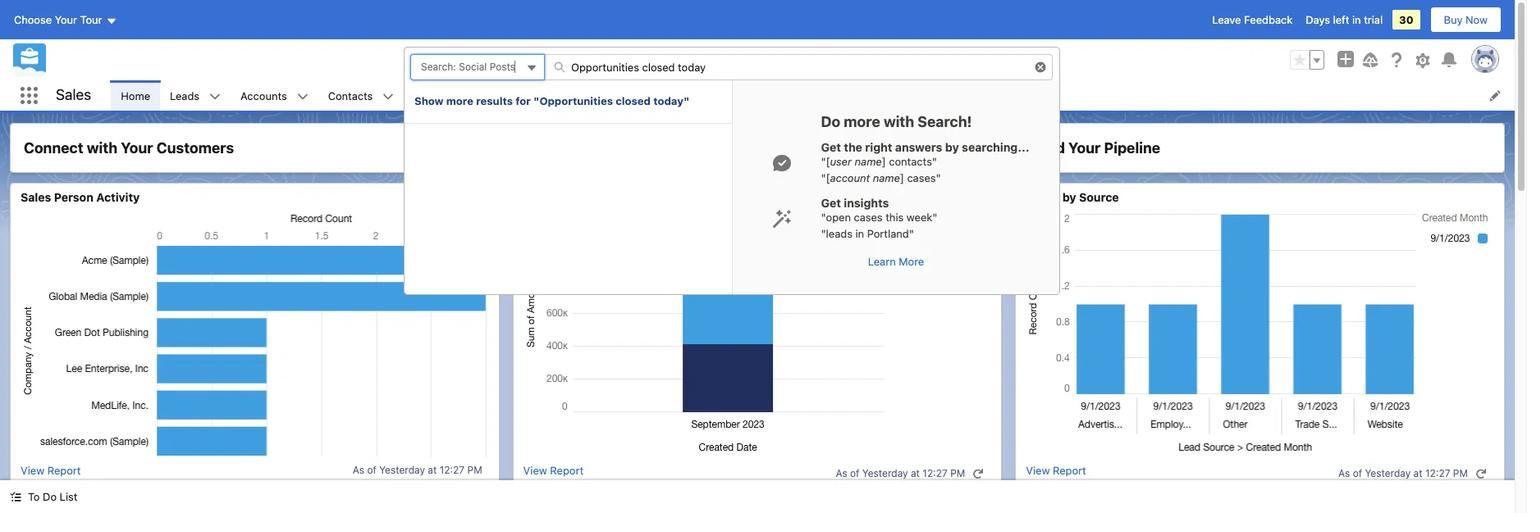 Task type: vqa. For each thing, say whether or not it's contained in the screenshot.
"Sort by:"
no



Task type: locate. For each thing, give the bounding box(es) containing it.
this
[[886, 211, 904, 224]]

2 view from the left
[[523, 464, 547, 477]]

feedback
[[1244, 13, 1293, 26]]

12:​27
[[440, 465, 465, 477], [923, 468, 948, 480], [1426, 468, 1451, 480]]

leads down build
[[1026, 190, 1060, 204]]

0 horizontal spatial 12:​27
[[440, 465, 465, 477]]

leave feedback link
[[1212, 13, 1293, 26]]

leads right home link
[[170, 89, 200, 102]]

name down right
[[855, 155, 882, 168]]

0 vertical spatial "[
[[821, 155, 830, 168]]

pipeline
[[1104, 140, 1161, 157]]

left
[[1333, 13, 1350, 26]]

2 horizontal spatial your
[[1069, 140, 1101, 157]]

1 horizontal spatial leads
[[1026, 190, 1060, 204]]

0 horizontal spatial as of yesterday at 12:​27 pm
[[353, 465, 482, 477]]

get
[[821, 140, 841, 154], [821, 196, 841, 210]]

0 horizontal spatial in
[[856, 227, 864, 240]]

"leads
[[821, 227, 853, 240]]

with up answers
[[884, 113, 914, 130]]

1 horizontal spatial more
[[844, 113, 880, 130]]

more up the
[[844, 113, 880, 130]]

1 vertical spatial sales
[[21, 190, 51, 204]]

0 vertical spatial leads
[[170, 89, 200, 102]]

0 horizontal spatial view report link
[[21, 464, 81, 477]]

30
[[1399, 13, 1414, 26]]

text default image
[[209, 91, 221, 102], [297, 91, 308, 102], [383, 91, 394, 102], [772, 153, 792, 173], [973, 468, 984, 480], [10, 492, 21, 503]]

1 horizontal spatial pm
[[951, 468, 965, 480]]

closed
[[711, 53, 744, 66], [616, 94, 651, 108]]

in
[[1353, 13, 1361, 26], [856, 227, 864, 240]]

leads inside list item
[[170, 89, 200, 102]]

your inside popup button
[[55, 13, 77, 26]]

as of yesterday at 12:​27 pm
[[353, 465, 482, 477], [836, 468, 965, 480], [1339, 468, 1468, 480]]

your down the home
[[121, 140, 153, 157]]

1 horizontal spatial your
[[121, 140, 153, 157]]

calendar list item
[[513, 80, 599, 111]]

contacts
[[328, 89, 373, 102]]

with
[[884, 113, 914, 130], [87, 140, 117, 157]]

view report link for build your pipeline
[[1026, 464, 1086, 484]]

accounts
[[241, 89, 287, 102]]

0 vertical spatial text default image
[[772, 209, 792, 229]]

more for results
[[446, 94, 474, 108]]

by left source
[[1063, 190, 1076, 204]]

yesterday
[[379, 465, 425, 477], [862, 468, 908, 480], [1365, 468, 1411, 480]]

1 horizontal spatial in
[[1353, 13, 1361, 26]]

days left in trial
[[1306, 13, 1383, 26]]

1 vertical spatial closed
[[616, 94, 651, 108]]

more for with
[[844, 113, 880, 130]]

do right to
[[43, 491, 57, 504]]

by down search!
[[945, 140, 959, 154]]

0 vertical spatial in
[[1353, 13, 1361, 26]]

0 horizontal spatial more
[[446, 94, 474, 108]]

sales
[[56, 86, 91, 104], [21, 190, 51, 204]]

0 horizontal spatial of
[[367, 465, 377, 477]]

dashboards list item
[[667, 80, 768, 111]]

"[ up account
[[821, 155, 830, 168]]

view report
[[21, 464, 81, 477], [523, 464, 584, 477], [1026, 464, 1086, 477]]

3 report from the left
[[1053, 464, 1086, 477]]

get inside get insights "open cases this week" "leads in portland"
[[821, 196, 841, 210]]

get insights "open cases this week" "leads in portland"
[[821, 196, 938, 240]]

2 "[ from the top
[[821, 171, 830, 184]]

] down contacts"
[[900, 171, 904, 184]]

get inside get the right answers by searching... "[ user name ] contacts" "[ account name ] cases"
[[821, 140, 841, 154]]

build your pipeline
[[1029, 140, 1161, 157]]

as for build your pipeline view report "link"
[[1339, 468, 1350, 480]]

0 horizontal spatial do
[[43, 491, 57, 504]]

None text field
[[410, 54, 545, 80]]

name
[[855, 155, 882, 168], [873, 171, 900, 184]]

opportunities left 'for'
[[414, 89, 482, 102]]

0 vertical spatial opportunities
[[640, 53, 708, 66]]

2 get from the top
[[821, 196, 841, 210]]

contacts list item
[[318, 80, 404, 111]]

1 horizontal spatial view report
[[523, 464, 584, 477]]

1 horizontal spatial by
[[1063, 190, 1076, 204]]

trial
[[1364, 13, 1383, 26]]

]
[[882, 155, 886, 168], [900, 171, 904, 184]]

1 vertical spatial name
[[873, 171, 900, 184]]

your right build
[[1069, 140, 1101, 157]]

2 horizontal spatial view report
[[1026, 464, 1086, 477]]

1 horizontal spatial 12:​27
[[923, 468, 948, 480]]

search!
[[918, 113, 972, 130]]

2 horizontal spatial pm
[[1453, 468, 1468, 480]]

buy
[[1444, 13, 1463, 26]]

1 report from the left
[[47, 464, 81, 477]]

by
[[945, 140, 959, 154], [1063, 190, 1076, 204]]

sales up connect
[[56, 86, 91, 104]]

list
[[111, 80, 1515, 111]]

view for build your pipeline
[[1026, 464, 1050, 477]]

0 horizontal spatial report
[[47, 464, 81, 477]]

1 view report link from the left
[[21, 464, 81, 477]]

do up user on the top of page
[[821, 113, 841, 130]]

3 view report from the left
[[1026, 464, 1086, 477]]

view report for connect
[[21, 464, 81, 477]]

closed left today
[[711, 53, 744, 66]]

view
[[21, 464, 44, 477], [523, 464, 547, 477], [1026, 464, 1050, 477]]

opportunities up "today""
[[640, 53, 708, 66]]

1 horizontal spatial opportunities
[[640, 53, 708, 66]]

1 vertical spatial do
[[43, 491, 57, 504]]

1 horizontal spatial of
[[850, 468, 860, 480]]

sales person activity
[[21, 190, 140, 204]]

user
[[830, 155, 852, 168]]

right
[[865, 140, 892, 154]]

1 vertical spatial get
[[821, 196, 841, 210]]

2 horizontal spatial report
[[1053, 464, 1086, 477]]

build
[[1029, 140, 1065, 157]]

2 report from the left
[[550, 464, 584, 477]]

1 vertical spatial with
[[87, 140, 117, 157]]

2 horizontal spatial view report link
[[1026, 464, 1086, 484]]

1 horizontal spatial sales
[[56, 86, 91, 104]]

1 horizontal spatial view
[[523, 464, 547, 477]]

to do list
[[28, 491, 77, 504]]

at
[[428, 465, 437, 477], [911, 468, 920, 480], [1414, 468, 1423, 480]]

pm
[[467, 465, 482, 477], [951, 468, 965, 480], [1453, 468, 1468, 480]]

1 horizontal spatial closed
[[711, 53, 744, 66]]

0 horizontal spatial sales
[[21, 190, 51, 204]]

0 horizontal spatial by
[[945, 140, 959, 154]]

in right left
[[1353, 13, 1361, 26]]

1 horizontal spatial view report link
[[523, 464, 584, 484]]

choose
[[14, 13, 52, 26]]

opportunities
[[640, 53, 708, 66], [414, 89, 482, 102]]

0 vertical spatial get
[[821, 140, 841, 154]]

1 horizontal spatial as of yesterday at 12:​27 pm
[[836, 468, 965, 480]]

1 vertical spatial "[
[[821, 171, 830, 184]]

2 horizontal spatial as
[[1339, 468, 1350, 480]]

0 horizontal spatial ]
[[882, 155, 886, 168]]

"[
[[821, 155, 830, 168], [821, 171, 830, 184]]

0 vertical spatial name
[[855, 155, 882, 168]]

opportunities inside "link"
[[414, 89, 482, 102]]

3 view report link from the left
[[1026, 464, 1086, 484]]

by inside get the right answers by searching... "[ user name ] contacts" "[ account name ] cases"
[[945, 140, 959, 154]]

1 horizontal spatial do
[[821, 113, 841, 130]]

0 vertical spatial more
[[446, 94, 474, 108]]

closed left "today""
[[616, 94, 651, 108]]

home
[[121, 89, 150, 102]]

as
[[353, 465, 364, 477], [836, 468, 848, 480], [1339, 468, 1350, 480]]

leads list item
[[160, 80, 231, 111]]

2 horizontal spatial of
[[1353, 468, 1363, 480]]

with right connect
[[87, 140, 117, 157]]

connect with your customers
[[24, 140, 234, 157]]

tour
[[80, 13, 102, 26]]

your
[[55, 13, 77, 26], [121, 140, 153, 157], [1069, 140, 1101, 157]]

0 vertical spatial by
[[945, 140, 959, 154]]

your for choose
[[55, 13, 77, 26]]

in down cases
[[856, 227, 864, 240]]

0 horizontal spatial view
[[21, 464, 44, 477]]

1 get from the top
[[821, 140, 841, 154]]

2 horizontal spatial as of yesterday at 12:​27 pm
[[1339, 468, 1468, 480]]

report
[[47, 464, 81, 477], [550, 464, 584, 477], [1053, 464, 1086, 477]]

for
[[516, 94, 531, 108]]

1 view from the left
[[21, 464, 44, 477]]

show more results for "opportunities closed today"
[[414, 94, 690, 108]]

0 horizontal spatial with
[[87, 140, 117, 157]]

1 vertical spatial ]
[[900, 171, 904, 184]]

2 horizontal spatial view
[[1026, 464, 1050, 477]]

0 vertical spatial do
[[821, 113, 841, 130]]

person
[[54, 190, 93, 204]]

1 horizontal spatial with
[[884, 113, 914, 130]]

of
[[367, 465, 377, 477], [850, 468, 860, 480], [1353, 468, 1363, 480]]

0 vertical spatial sales
[[56, 86, 91, 104]]

report for build
[[1053, 464, 1086, 477]]

searching...
[[962, 140, 1030, 154]]

more
[[446, 94, 474, 108], [844, 113, 880, 130]]

your left tour
[[55, 13, 77, 26]]

get up "open
[[821, 196, 841, 210]]

text default image inside leads list item
[[209, 91, 221, 102]]

1 "[ from the top
[[821, 155, 830, 168]]

do
[[821, 113, 841, 130], [43, 491, 57, 504]]

"[ down user on the top of page
[[821, 171, 830, 184]]

1 vertical spatial leads
[[1026, 190, 1060, 204]]

1 horizontal spatial report
[[550, 464, 584, 477]]

more right show
[[446, 94, 474, 108]]

0 horizontal spatial view report
[[21, 464, 81, 477]]

name down contacts"
[[873, 171, 900, 184]]

0 horizontal spatial opportunities
[[414, 89, 482, 102]]

0 vertical spatial closed
[[711, 53, 744, 66]]

0 vertical spatial ]
[[882, 155, 886, 168]]

1 vertical spatial in
[[856, 227, 864, 240]]

0 horizontal spatial your
[[55, 13, 77, 26]]

0 horizontal spatial leads
[[170, 89, 200, 102]]

leads
[[170, 89, 200, 102], [1026, 190, 1060, 204]]

] down right
[[882, 155, 886, 168]]

get up user on the top of page
[[821, 140, 841, 154]]

1 view report from the left
[[21, 464, 81, 477]]

opportunities list item
[[404, 80, 513, 111]]

1 horizontal spatial as
[[836, 468, 848, 480]]

0 horizontal spatial pm
[[467, 465, 482, 477]]

group
[[1290, 50, 1325, 70]]

your for build
[[1069, 140, 1101, 157]]

2 horizontal spatial 12:​27
[[1426, 468, 1451, 480]]

1 vertical spatial opportunities
[[414, 89, 482, 102]]

1 horizontal spatial text default image
[[1476, 468, 1487, 480]]

sales left person
[[21, 190, 51, 204]]

view report link
[[21, 464, 81, 477], [523, 464, 584, 484], [1026, 464, 1086, 484]]

3 view from the left
[[1026, 464, 1050, 477]]

leave
[[1212, 13, 1241, 26]]

calendar
[[523, 89, 568, 102]]

1 vertical spatial more
[[844, 113, 880, 130]]

calendar link
[[513, 80, 577, 111]]

text default image
[[772, 209, 792, 229], [1476, 468, 1487, 480]]



Task type: describe. For each thing, give the bounding box(es) containing it.
choose your tour button
[[13, 7, 118, 33]]

leads by source
[[1026, 190, 1119, 204]]

as of yesterday at 12:​27 pm for 2nd view report "link" from right
[[836, 468, 965, 480]]

Search... search field
[[544, 54, 1053, 80]]

report for connect
[[47, 464, 81, 477]]

show
[[414, 94, 444, 108]]

to do list button
[[0, 481, 87, 514]]

leads for leads
[[170, 89, 200, 102]]

closed inside button
[[711, 53, 744, 66]]

2 view report from the left
[[523, 464, 584, 477]]

today
[[747, 53, 775, 66]]

as of yesterday at 12:​27 pm for build your pipeline view report "link"
[[1339, 468, 1468, 480]]

home link
[[111, 80, 160, 111]]

12:​27 for 2nd view report "link" from right
[[923, 468, 948, 480]]

opportunities link
[[404, 80, 492, 111]]

get for get insights
[[821, 196, 841, 210]]

2 horizontal spatial at
[[1414, 468, 1423, 480]]

text default image inside contacts list item
[[383, 91, 394, 102]]

customers
[[157, 140, 234, 157]]

buy now
[[1444, 13, 1488, 26]]

0 vertical spatial with
[[884, 113, 914, 130]]

pm for 2nd view report "link" from right
[[951, 468, 965, 480]]

answers
[[895, 140, 943, 154]]

0 horizontal spatial text default image
[[772, 209, 792, 229]]

do more with search!
[[821, 113, 972, 130]]

in inside get insights "open cases this week" "leads in portland"
[[856, 227, 864, 240]]

cases"
[[907, 171, 941, 184]]

1 horizontal spatial at
[[911, 468, 920, 480]]

choose your tour
[[14, 13, 102, 26]]

forecasts link
[[599, 80, 667, 111]]

list
[[60, 491, 77, 504]]

1 horizontal spatial yesterday
[[862, 468, 908, 480]]

view report for build
[[1026, 464, 1086, 477]]

leads link
[[160, 80, 209, 111]]

contacts link
[[318, 80, 383, 111]]

sales for sales person activity
[[21, 190, 51, 204]]

forecasts
[[609, 89, 657, 102]]

accounts link
[[231, 80, 297, 111]]

dashboards link
[[667, 80, 746, 111]]

opportunities inside button
[[640, 53, 708, 66]]

sales for sales
[[56, 86, 91, 104]]

people: opportunities closed today button
[[568, 47, 896, 73]]

dashboards
[[677, 89, 737, 102]]

list containing home
[[111, 80, 1515, 111]]

connect
[[24, 140, 83, 157]]

results
[[476, 94, 513, 108]]

0 horizontal spatial yesterday
[[379, 465, 425, 477]]

2 view report link from the left
[[523, 464, 584, 484]]

1 vertical spatial text default image
[[1476, 468, 1487, 480]]

contacts"
[[889, 155, 937, 168]]

leave feedback
[[1212, 13, 1293, 26]]

0 horizontal spatial closed
[[616, 94, 651, 108]]

get for get the right answers by searching...
[[821, 140, 841, 154]]

view for connect with your customers
[[21, 464, 44, 477]]

cases
[[854, 211, 883, 224]]

activity
[[96, 190, 140, 204]]

0 horizontal spatial at
[[428, 465, 437, 477]]

view report link for connect with your customers
[[21, 464, 81, 477]]

2 horizontal spatial yesterday
[[1365, 468, 1411, 480]]

as for 2nd view report "link" from right
[[836, 468, 848, 480]]

now
[[1466, 13, 1488, 26]]

accounts list item
[[231, 80, 318, 111]]

1 horizontal spatial ]
[[900, 171, 904, 184]]

buy now button
[[1430, 7, 1502, 33]]

text default image inside to do list button
[[10, 492, 21, 503]]

week"
[[907, 211, 938, 224]]

today"
[[654, 94, 690, 108]]

days
[[1306, 13, 1330, 26]]

people:
[[600, 53, 637, 66]]

text default image inside accounts 'list item'
[[297, 91, 308, 102]]

account
[[830, 171, 870, 184]]

"open
[[821, 211, 851, 224]]

portland"
[[867, 227, 914, 240]]

get the right answers by searching... "[ user name ] contacts" "[ account name ] cases"
[[821, 140, 1030, 184]]

pm for build your pipeline view report "link"
[[1453, 468, 1468, 480]]

"opportunities
[[534, 94, 613, 108]]

the
[[844, 140, 863, 154]]

source
[[1079, 190, 1119, 204]]

to
[[28, 491, 40, 504]]

leads for leads by source
[[1026, 190, 1060, 204]]

do inside button
[[43, 491, 57, 504]]

1 vertical spatial by
[[1063, 190, 1076, 204]]

insights
[[844, 196, 889, 210]]

0 horizontal spatial as
[[353, 465, 364, 477]]

people: opportunities closed today
[[600, 53, 775, 66]]

12:​27 for build your pipeline view report "link"
[[1426, 468, 1451, 480]]



